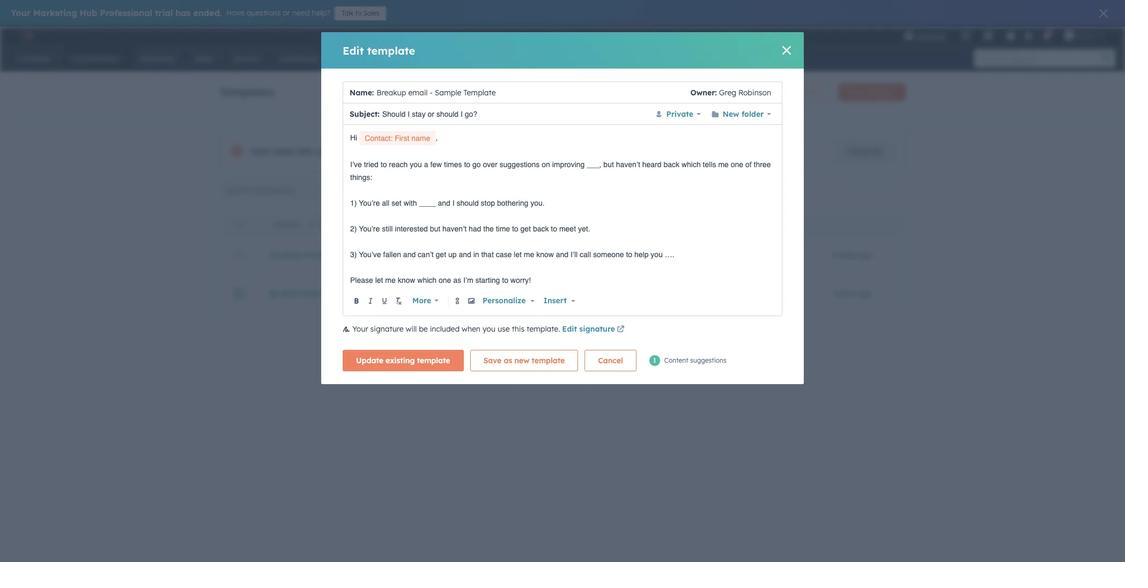 Task type: vqa. For each thing, say whether or not it's contained in the screenshot.
rightmost let
yes



Task type: locate. For each thing, give the bounding box(es) containing it.
me
[[719, 161, 729, 169], [524, 251, 535, 259], [386, 277, 396, 285]]

your inside edit template dialog
[[353, 325, 369, 334]]

your for your team has created 1 out of 5 templates.
[[250, 146, 270, 157]]

analyze
[[794, 88, 817, 96]]

can't
[[418, 251, 434, 259]]

1 horizontal spatial suggestions
[[691, 357, 727, 365]]

to right talk
[[356, 9, 362, 17]]

i
[[408, 110, 410, 118], [461, 110, 463, 118], [453, 199, 455, 208]]

1 left selected
[[270, 221, 273, 229]]

new folder button down breakup
[[270, 289, 323, 299]]

0 vertical spatial your
[[11, 8, 30, 18]]

none text field inside edit template dialog
[[350, 131, 776, 313]]

0 vertical spatial close image
[[1100, 9, 1109, 18]]

me right tells
[[719, 161, 729, 169]]

0 vertical spatial greg
[[720, 88, 737, 97]]

know left i'll
[[537, 251, 554, 259]]

new folder down owner: greg robinson
[[723, 109, 764, 119]]

1 horizontal spatial robinson
[[739, 88, 772, 97]]

should
[[437, 110, 459, 118], [457, 199, 479, 208]]

back right heard
[[664, 161, 680, 169]]

0 horizontal spatial let
[[375, 277, 383, 285]]

new
[[736, 88, 750, 96], [848, 88, 862, 96], [723, 109, 740, 119], [281, 289, 298, 299]]

2 vertical spatial your
[[353, 325, 369, 334]]

when
[[462, 325, 481, 334]]

0 vertical spatial but
[[604, 161, 614, 169]]

of up private "popup button"
[[671, 87, 678, 97]]

search button
[[1098, 49, 1116, 68]]

0 vertical spatial you
[[410, 161, 422, 169]]

0 vertical spatial 5
[[680, 87, 685, 97]]

0 horizontal spatial suggestions
[[500, 161, 540, 169]]

0 vertical spatial me
[[719, 161, 729, 169]]

i've tried to reach you a few times to go over suggestions on improving ___, but haven't heard back which tells me one of three things:
[[350, 161, 773, 182]]

me down the "fallen"
[[386, 277, 396, 285]]

0 vertical spatial or
[[283, 8, 290, 18]]

starting
[[476, 277, 500, 285]]

edit for edit template
[[343, 44, 364, 57]]

new folder inside button
[[736, 88, 769, 96]]

new inside button
[[736, 88, 750, 96]]

talk to sales
[[342, 9, 380, 17]]

created left out
[[316, 146, 349, 157]]

1 vertical spatial edit
[[563, 325, 577, 334]]

back
[[664, 161, 680, 169], [533, 225, 549, 234]]

2 link opens in a new window image from the top
[[617, 326, 625, 334]]

new folder up new folder popup button
[[736, 88, 769, 96]]

1 horizontal spatial let
[[514, 251, 522, 259]]

suggestions left on
[[500, 161, 540, 169]]

upgrade
[[916, 32, 947, 41], [849, 147, 882, 156]]

and right ____
[[438, 199, 451, 208]]

2) you're still interested but haven't had the time to get back to meet yet.
[[350, 225, 591, 234]]

new up new folder popup button
[[736, 88, 750, 96]]

you're
[[359, 199, 380, 208], [359, 225, 380, 234]]

but right "___,"
[[604, 161, 614, 169]]

2 horizontal spatial your
[[353, 325, 369, 334]]

should left go?
[[437, 110, 459, 118]]

1 horizontal spatial upgrade
[[916, 32, 947, 41]]

edit template dialog
[[321, 32, 804, 385]]

1 vertical spatial haven't
[[443, 225, 467, 234]]

new down owner: greg robinson
[[723, 109, 740, 119]]

should
[[382, 110, 406, 118]]

which left tells
[[682, 161, 701, 169]]

2 horizontal spatial i
[[461, 110, 463, 118]]

you're for 1)
[[359, 199, 380, 208]]

of inside i've tried to reach you a few times to go over suggestions on improving ___, but haven't heard back which tells me one of three things:
[[746, 161, 752, 169]]

edit
[[343, 44, 364, 57], [563, 325, 577, 334]]

menu
[[897, 27, 1113, 44]]

or right the stay
[[428, 110, 435, 118]]

0 horizontal spatial one
[[439, 277, 451, 285]]

greg right owner:
[[720, 88, 737, 97]]

close image
[[1100, 9, 1109, 18], [783, 46, 792, 55]]

know up more
[[398, 277, 416, 285]]

1 horizontal spatial 5
[[680, 87, 685, 97]]

upgrade image
[[905, 32, 914, 41]]

1 vertical spatial let
[[375, 277, 383, 285]]

notifications image
[[1043, 32, 1052, 41]]

1 horizontal spatial or
[[428, 110, 435, 118]]

0 horizontal spatial signature
[[371, 325, 404, 334]]

questions
[[247, 8, 281, 18]]

you're right 2)
[[359, 225, 380, 234]]

hub
[[80, 8, 97, 18]]

0 horizontal spatial or
[[283, 8, 290, 18]]

1 vertical spatial me
[[524, 251, 535, 259]]

marketplaces image
[[984, 32, 994, 41]]

signature up "cancel"
[[580, 325, 615, 334]]

folder up new folder popup button
[[751, 88, 769, 96]]

0 horizontal spatial but
[[430, 225, 441, 234]]

0 horizontal spatial me
[[386, 277, 396, 285]]

hi
[[350, 134, 358, 142]]

has right team at the top left of page
[[298, 146, 313, 157]]

edit for edit signature
[[563, 325, 577, 334]]

of inside templates banner
[[671, 87, 678, 97]]

as
[[454, 277, 462, 285], [504, 356, 513, 366]]

0 vertical spatial created
[[687, 87, 714, 97]]

you left …. at right top
[[651, 251, 663, 259]]

please
[[350, 277, 373, 285]]

1 horizontal spatial know
[[537, 251, 554, 259]]

None text field
[[350, 131, 776, 313]]

greg
[[720, 88, 737, 97], [661, 250, 679, 260]]

0 horizontal spatial robinson
[[681, 250, 714, 260]]

0 vertical spatial new folder
[[736, 88, 769, 96]]

you left use
[[483, 325, 496, 334]]

folder down email
[[300, 289, 323, 299]]

to
[[356, 9, 362, 17], [381, 161, 387, 169], [464, 161, 471, 169], [512, 225, 519, 234], [551, 225, 558, 234], [626, 251, 633, 259], [502, 277, 509, 285]]

interested
[[395, 225, 428, 234]]

created inside templates banner
[[687, 87, 714, 97]]

as left i'm
[[454, 277, 462, 285]]

haven't left heard
[[616, 161, 641, 169]]

i left the stay
[[408, 110, 410, 118]]

back down you.
[[533, 225, 549, 234]]

to left 'help'
[[626, 251, 633, 259]]

1 vertical spatial upgrade
[[849, 147, 882, 156]]

0 vertical spatial as
[[454, 277, 462, 285]]

me right case at left
[[524, 251, 535, 259]]

selected
[[275, 221, 300, 229]]

new folder button
[[727, 84, 778, 101], [270, 289, 323, 299]]

3 days ago
[[747, 250, 786, 260], [833, 250, 872, 260], [747, 289, 786, 299], [833, 289, 872, 299]]

link opens in a new window image
[[617, 324, 625, 337], [617, 326, 625, 334]]

greg inside edit template dialog
[[720, 88, 737, 97]]

1 up private "popup button"
[[666, 87, 669, 97]]

1 horizontal spatial me
[[524, 251, 535, 259]]

haven't inside i've tried to reach you a few times to go over suggestions on improving ___, but haven't heard back which tells me one of three things:
[[616, 161, 641, 169]]

0 horizontal spatial as
[[454, 277, 462, 285]]

greg right 'help'
[[661, 250, 679, 260]]

upgrade link
[[836, 141, 895, 162]]

1 vertical spatial new folder button
[[270, 289, 323, 299]]

days
[[753, 250, 770, 260], [839, 250, 856, 260], [753, 289, 770, 299], [839, 289, 856, 299]]

1)
[[350, 199, 357, 208]]

0 vertical spatial you're
[[359, 199, 380, 208]]

1
[[666, 87, 669, 97], [352, 146, 357, 157], [270, 221, 273, 229], [654, 357, 657, 365]]

1 horizontal spatial edit
[[563, 325, 577, 334]]

1 vertical spatial close image
[[783, 46, 792, 55]]

1 vertical spatial folder
[[742, 109, 764, 119]]

that
[[482, 251, 494, 259]]

help image
[[1007, 32, 1016, 41]]

new folder button up new folder popup button
[[727, 84, 778, 101]]

0 vertical spatial know
[[537, 251, 554, 259]]

of left three
[[746, 161, 752, 169]]

edit signature link
[[563, 324, 627, 337]]

one
[[731, 161, 744, 169], [439, 277, 451, 285]]

created for has
[[316, 146, 349, 157]]

get
[[521, 225, 531, 234], [436, 251, 447, 259]]

0 vertical spatial suggestions
[[500, 161, 540, 169]]

templates
[[219, 85, 274, 98]]

get left up
[[436, 251, 447, 259]]

2 vertical spatial of
[[746, 161, 752, 169]]

1 vertical spatial created
[[316, 146, 349, 157]]

-
[[327, 250, 331, 260]]

edit down talk
[[343, 44, 364, 57]]

close image inside edit template dialog
[[783, 46, 792, 55]]

edit right template.
[[563, 325, 577, 334]]

reach
[[389, 161, 408, 169]]

you're right 1) on the top
[[359, 199, 380, 208]]

save
[[484, 356, 502, 366]]

1 horizontal spatial you
[[483, 325, 496, 334]]

close image up music popup button
[[1100, 9, 1109, 18]]

0 horizontal spatial greg
[[661, 250, 679, 260]]

breakup
[[270, 250, 302, 260]]

2 signature from the left
[[580, 325, 615, 334]]

1 vertical spatial has
[[298, 146, 313, 157]]

None text field
[[374, 82, 691, 103]]

1 horizontal spatial greg
[[720, 88, 737, 97]]

1 horizontal spatial as
[[504, 356, 513, 366]]

0 horizontal spatial new folder button
[[270, 289, 323, 299]]

0 horizontal spatial get
[[436, 251, 447, 259]]

1 inside templates banner
[[666, 87, 669, 97]]

one left i'm
[[439, 277, 451, 285]]

1 vertical spatial back
[[533, 225, 549, 234]]

let
[[514, 251, 522, 259], [375, 277, 383, 285]]

which
[[682, 161, 701, 169], [418, 277, 437, 285]]

0 vertical spatial robinson
[[739, 88, 772, 97]]

your up hubspot icon
[[11, 8, 30, 18]]

of
[[671, 87, 678, 97], [377, 146, 385, 157], [746, 161, 752, 169]]

to inside button
[[356, 9, 362, 17]]

i left go?
[[461, 110, 463, 118]]

of down contact:
[[377, 146, 385, 157]]

1 vertical spatial which
[[418, 277, 437, 285]]

which up more popup button
[[418, 277, 437, 285]]

created up private
[[687, 87, 714, 97]]

0 horizontal spatial know
[[398, 277, 416, 285]]

0 vertical spatial which
[[682, 161, 701, 169]]

0 vertical spatial upgrade
[[916, 32, 947, 41]]

1 vertical spatial 5
[[388, 146, 393, 157]]

2 vertical spatial me
[[386, 277, 396, 285]]

1 horizontal spatial close image
[[1100, 9, 1109, 18]]

0 horizontal spatial your
[[11, 8, 30, 18]]

insert
[[544, 296, 567, 306]]

should inside subject: should i stay or should i go?
[[437, 110, 459, 118]]

folder inside button
[[751, 88, 769, 96]]

as left new on the left bottom
[[504, 356, 513, 366]]

1 horizontal spatial created
[[687, 87, 714, 97]]

1 horizontal spatial one
[[731, 161, 744, 169]]

1 horizontal spatial get
[[521, 225, 531, 234]]

2 horizontal spatial me
[[719, 161, 729, 169]]

let right please
[[375, 277, 383, 285]]

one left three
[[731, 161, 744, 169]]

1 horizontal spatial signature
[[580, 325, 615, 334]]

or left need
[[283, 8, 290, 18]]

0 horizontal spatial edit
[[343, 44, 364, 57]]

your up update
[[353, 325, 369, 334]]

update existing template button
[[343, 350, 464, 372]]

as inside save as new template button
[[504, 356, 513, 366]]

help
[[635, 251, 649, 259]]

upgrade inside 'link'
[[849, 147, 882, 156]]

1 vertical spatial your
[[250, 146, 270, 157]]

robinson inside edit template dialog
[[739, 88, 772, 97]]

i right ____
[[453, 199, 455, 208]]

stay
[[412, 110, 426, 118]]

but right interested
[[430, 225, 441, 234]]

notifications button
[[1038, 27, 1057, 44]]

heard
[[643, 161, 662, 169]]

template.
[[527, 325, 560, 334]]

tried
[[364, 161, 379, 169]]

1 of 5 created
[[666, 87, 714, 97]]

none text field containing hi
[[350, 131, 776, 313]]

1 horizontal spatial which
[[682, 161, 701, 169]]

haven't left had
[[443, 225, 467, 234]]

0 horizontal spatial has
[[176, 8, 191, 18]]

0 horizontal spatial which
[[418, 277, 437, 285]]

has right trial
[[176, 8, 191, 18]]

menu item
[[954, 27, 956, 44]]

as inside text field
[[454, 277, 462, 285]]

robinson up new folder popup button
[[739, 88, 772, 97]]

templates banner
[[219, 80, 906, 101]]

0 vertical spatial of
[[671, 87, 678, 97]]

insert button
[[537, 294, 583, 308]]

Search search field
[[219, 180, 350, 201]]

first
[[395, 134, 410, 143]]

1 horizontal spatial back
[[664, 161, 680, 169]]

0 horizontal spatial created
[[316, 146, 349, 157]]

1 inside edit template dialog
[[654, 357, 657, 365]]

new template
[[848, 88, 891, 96]]

1 you're from the top
[[359, 199, 380, 208]]

3)
[[350, 251, 357, 259]]

0 horizontal spatial of
[[377, 146, 385, 157]]

5 left owner:
[[680, 87, 685, 97]]

1 for 1
[[654, 357, 657, 365]]

signature left will
[[371, 325, 404, 334]]

1 signature from the left
[[371, 325, 404, 334]]

call
[[580, 251, 591, 259]]

suggestions
[[500, 161, 540, 169], [691, 357, 727, 365]]

2 you're from the top
[[359, 225, 380, 234]]

let right case at left
[[514, 251, 522, 259]]

or inside subject: should i stay or should i go?
[[428, 110, 435, 118]]

get right "time"
[[521, 225, 531, 234]]

should left stop
[[457, 199, 479, 208]]

your left team at the top left of page
[[250, 146, 270, 157]]

1 vertical spatial you
[[651, 251, 663, 259]]

suggestions right content
[[691, 357, 727, 365]]

your signature will be included when you use this template.
[[353, 325, 563, 334]]

1 horizontal spatial of
[[671, 87, 678, 97]]

you left a
[[410, 161, 422, 169]]

1 vertical spatial get
[[436, 251, 447, 259]]

new
[[515, 356, 530, 366]]

or inside your marketing hub professional trial has ended. have questions or need help?
[[283, 8, 290, 18]]

to left meet
[[551, 225, 558, 234]]

robinson right …. at right top
[[681, 250, 714, 260]]

you.
[[531, 199, 545, 208]]

2)
[[350, 225, 357, 234]]

___,
[[587, 161, 602, 169]]

0 vertical spatial has
[[176, 8, 191, 18]]

new folder down email
[[281, 289, 323, 299]]

folder down owner: greg robinson
[[742, 109, 764, 119]]

to right "time"
[[512, 225, 519, 234]]

calling icon image
[[962, 31, 971, 41]]

1 horizontal spatial your
[[250, 146, 270, 157]]

greg robinson
[[661, 250, 714, 260]]

2 horizontal spatial of
[[746, 161, 752, 169]]

1 horizontal spatial i
[[453, 199, 455, 208]]

1 left content
[[654, 357, 657, 365]]

have
[[226, 8, 245, 18]]

5
[[680, 87, 685, 97], [388, 146, 393, 157]]

1 horizontal spatial haven't
[[616, 161, 641, 169]]

to right tried
[[381, 161, 387, 169]]

i've
[[350, 161, 362, 169]]

0 vertical spatial back
[[664, 161, 680, 169]]

5 inside templates banner
[[680, 87, 685, 97]]

0 horizontal spatial back
[[533, 225, 549, 234]]

close image up 'analyze' popup button
[[783, 46, 792, 55]]

5 down hi contact: first name ,
[[388, 146, 393, 157]]

1 vertical spatial you're
[[359, 225, 380, 234]]

0 vertical spatial haven't
[[616, 161, 641, 169]]

you
[[410, 161, 422, 169], [651, 251, 663, 259], [483, 325, 496, 334]]



Task type: describe. For each thing, give the bounding box(es) containing it.
hubspot image
[[19, 29, 32, 42]]

things:
[[350, 174, 373, 182]]

owner:
[[691, 88, 717, 97]]

use
[[498, 325, 510, 334]]

the
[[484, 225, 494, 234]]

personalize button
[[479, 292, 537, 310]]

1 for 1 of 5 created
[[666, 87, 669, 97]]

to left go
[[464, 161, 471, 169]]

subject: should i stay or should i go?
[[350, 109, 478, 119]]

1 vertical spatial robinson
[[681, 250, 714, 260]]

in
[[474, 251, 480, 259]]

greg robinson image
[[1065, 31, 1075, 40]]

1 link opens in a new window image from the top
[[617, 324, 625, 337]]

edit template
[[343, 44, 415, 57]]

few
[[431, 161, 442, 169]]

1 vertical spatial but
[[430, 225, 441, 234]]

0 horizontal spatial haven't
[[443, 225, 467, 234]]

name:
[[350, 88, 374, 97]]

0 horizontal spatial i
[[408, 110, 410, 118]]

1 vertical spatial greg
[[661, 250, 679, 260]]

new folder inside popup button
[[723, 109, 764, 119]]

fallen
[[383, 251, 401, 259]]

you've
[[359, 251, 381, 259]]

Search HubSpot search field
[[975, 49, 1107, 68]]

tells
[[703, 161, 717, 169]]

menu containing music
[[897, 27, 1113, 44]]

sales
[[364, 9, 380, 17]]

template inside popup button
[[864, 88, 891, 96]]

will
[[406, 325, 417, 334]]

your marketing hub professional trial has ended. have questions or need help?
[[11, 8, 331, 18]]

0 vertical spatial let
[[514, 251, 522, 259]]

you inside i've tried to reach you a few times to go over suggestions on improving ___, but haven't heard back which tells me one of three things:
[[410, 161, 422, 169]]

content
[[665, 357, 689, 365]]

Should I stay or should I go? text field
[[382, 108, 648, 120]]

one inside i've tried to reach you a few times to go over suggestions on improving ___, but haven't heard back which tells me one of three things:
[[731, 161, 744, 169]]

private button
[[656, 107, 701, 122]]

be
[[419, 325, 428, 334]]

created for 5
[[687, 87, 714, 97]]

go?
[[465, 110, 478, 118]]

1 vertical spatial suggestions
[[691, 357, 727, 365]]

to left worry!
[[502, 277, 509, 285]]

update
[[356, 356, 384, 366]]

owner: greg robinson
[[691, 88, 772, 97]]

template inside "button"
[[417, 356, 451, 366]]

hi contact: first name ,
[[350, 134, 438, 143]]

more
[[413, 296, 432, 306]]

1 horizontal spatial has
[[298, 146, 313, 157]]

please let me know which one as i'm starting to worry!
[[350, 277, 531, 285]]

1 vertical spatial of
[[377, 146, 385, 157]]

and left i'll
[[556, 251, 569, 259]]

team
[[273, 146, 295, 157]]

1) you're all set with ____ and i should stop bothering you.
[[350, 199, 545, 208]]

1 vertical spatial should
[[457, 199, 479, 208]]

case
[[496, 251, 512, 259]]

back inside i've tried to reach you a few times to go over suggestions on improving ___, but haven't heard back which tells me one of three things:
[[664, 161, 680, 169]]

new right 'analyze' popup button
[[848, 88, 862, 96]]

update existing template
[[356, 356, 451, 366]]

on
[[542, 161, 550, 169]]

2 vertical spatial new folder
[[281, 289, 323, 299]]

your for your marketing hub professional trial has ended. have questions or need help?
[[11, 8, 30, 18]]

sample
[[333, 250, 361, 260]]

personalize
[[483, 296, 526, 306]]

this
[[512, 325, 525, 334]]

talk to sales button
[[335, 6, 387, 20]]

contact:
[[365, 134, 393, 143]]

signature for your
[[371, 325, 404, 334]]

1 vertical spatial know
[[398, 277, 416, 285]]

bothering
[[497, 199, 529, 208]]

template inside button
[[532, 356, 565, 366]]

and left the can't
[[403, 251, 416, 259]]

and left in
[[459, 251, 472, 259]]

go
[[473, 161, 481, 169]]

email
[[304, 250, 325, 260]]

your team has created 1 out of 5 templates.
[[250, 146, 441, 157]]

i'll
[[571, 251, 578, 259]]

existing
[[386, 356, 415, 366]]

delete
[[374, 220, 398, 230]]

out
[[360, 146, 374, 157]]

music
[[1077, 31, 1096, 40]]

professional
[[100, 8, 153, 18]]

trial
[[155, 8, 173, 18]]

i inside text field
[[453, 199, 455, 208]]

1 for 1 selected
[[270, 221, 273, 229]]

ended.
[[193, 8, 222, 18]]

1 selected
[[270, 221, 300, 229]]

rename button
[[309, 220, 351, 230]]

link opens in a new window image inside edit signature link
[[617, 326, 625, 334]]

stop
[[481, 199, 495, 208]]

save as new template
[[484, 356, 565, 366]]

new inside edit template dialog
[[723, 109, 740, 119]]

….
[[665, 251, 675, 259]]

more button
[[406, 294, 446, 308]]

edit signature
[[563, 325, 615, 334]]

new folder button inside templates banner
[[727, 84, 778, 101]]

you're for 2)
[[359, 225, 380, 234]]

meet
[[560, 225, 576, 234]]

suggestions inside i've tried to reach you a few times to go over suggestions on improving ___, but haven't heard back which tells me one of three things:
[[500, 161, 540, 169]]

templates.
[[396, 146, 441, 157]]

signature for edit
[[580, 325, 615, 334]]

1 vertical spatial one
[[439, 277, 451, 285]]

hubspot link
[[13, 29, 40, 42]]

folder inside popup button
[[742, 109, 764, 119]]

settings link
[[1023, 30, 1036, 41]]

all
[[382, 199, 390, 208]]

analyze button
[[785, 84, 833, 101]]

me inside i've tried to reach you a few times to go over suggestions on improving ___, but haven't heard back which tells me one of three things:
[[719, 161, 729, 169]]

new folder button
[[712, 107, 772, 122]]

your for your signature will be included when you use this template.
[[353, 325, 369, 334]]

over
[[483, 161, 498, 169]]

1 left out
[[352, 146, 357, 157]]

new down breakup
[[281, 289, 298, 299]]

worry!
[[511, 277, 531, 285]]

,
[[436, 134, 438, 142]]

0 vertical spatial get
[[521, 225, 531, 234]]

had
[[469, 225, 482, 234]]

search image
[[1103, 55, 1111, 62]]

2 vertical spatial folder
[[300, 289, 323, 299]]

____
[[419, 199, 436, 208]]

up
[[449, 251, 457, 259]]

0 horizontal spatial 5
[[388, 146, 393, 157]]

yet.
[[578, 225, 591, 234]]

settings image
[[1025, 31, 1034, 41]]

time
[[496, 225, 510, 234]]

but inside i've tried to reach you a few times to go over suggestions on improving ___, but haven't heard back which tells me one of three things:
[[604, 161, 614, 169]]

still
[[382, 225, 393, 234]]

someone
[[593, 251, 624, 259]]

help button
[[1002, 27, 1021, 44]]

improving
[[553, 161, 585, 169]]

with
[[404, 199, 417, 208]]

which inside i've tried to reach you a few times to go over suggestions on improving ___, but haven't heard back which tells me one of three things:
[[682, 161, 701, 169]]

a
[[424, 161, 429, 169]]

music button
[[1059, 27, 1112, 44]]



